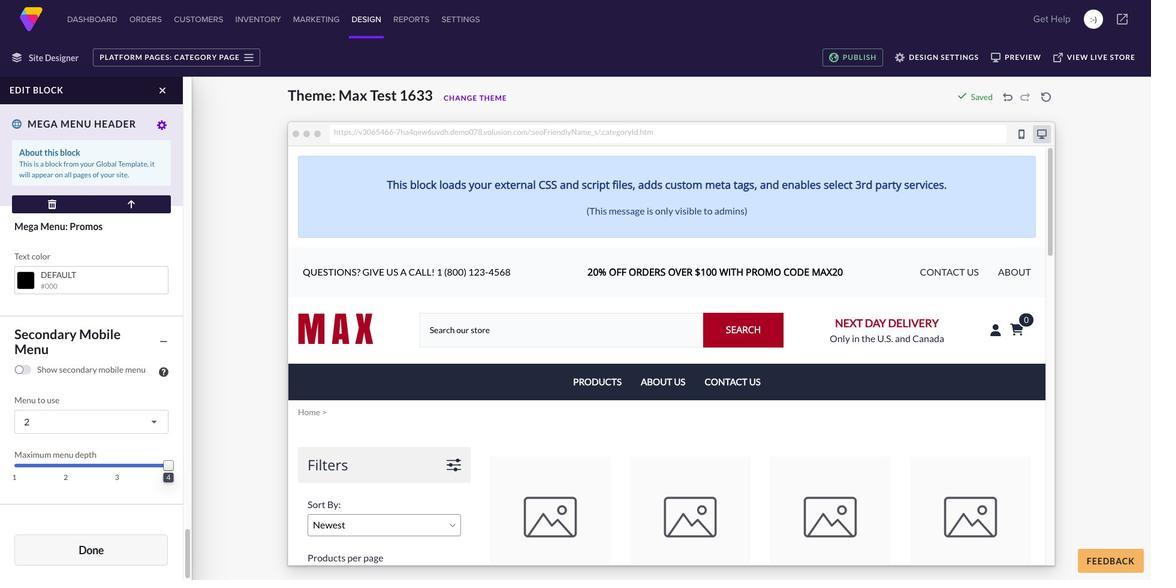 Task type: describe. For each thing, give the bounding box(es) containing it.
show
[[37, 365, 57, 375]]

theme: max test 1633
[[288, 86, 433, 104]]

about this block this is a block from your global template, it will appear on all pages of your site.
[[19, 148, 155, 179]]

live
[[1091, 53, 1109, 62]]

help
[[1051, 12, 1071, 26]]

promos
[[70, 221, 103, 232]]

a
[[40, 160, 44, 169]]

padding
[[45, 115, 74, 125]]

https://v3065466-
[[334, 127, 396, 137]]

#555
[[41, 194, 57, 203]]

maximum
[[14, 450, 51, 460]]

7ha4qew6uvdh.demo078.volusion.com/:seofriendlyname_s/:categoryid.htm
[[396, 127, 654, 137]]

this
[[19, 160, 32, 169]]

saved image
[[958, 91, 967, 101]]

secondary mobile menu
[[14, 326, 121, 358]]

appear
[[32, 170, 54, 179]]

orders
[[129, 13, 162, 25]]

orders button
[[127, 0, 164, 38]]

:-)
[[1091, 13, 1098, 25]]

design
[[352, 13, 382, 25]]

customers
[[174, 13, 223, 25]]

settings
[[941, 53, 980, 62]]

get help
[[1034, 12, 1071, 26]]

use
[[47, 395, 60, 406]]

is
[[34, 160, 39, 169]]

site.
[[116, 170, 129, 179]]

link color
[[14, 163, 50, 173]]

site
[[29, 52, 43, 63]]

done button
[[14, 535, 168, 566]]

default #555
[[41, 182, 76, 203]]

max
[[339, 86, 368, 104]]

1 vertical spatial slider
[[48, 126, 58, 136]]

color for text color
[[32, 251, 50, 262]]

secondary
[[14, 326, 77, 343]]

#000
[[41, 282, 57, 291]]

done
[[79, 544, 104, 557]]

2 vertical spatial menu
[[14, 395, 36, 406]]

)
[[1095, 13, 1098, 25]]

publish
[[843, 53, 877, 62]]

global
[[96, 160, 117, 169]]

will
[[19, 170, 30, 179]]

secondary mobile menu button
[[8, 324, 175, 360]]

4 slider
[[163, 461, 174, 483]]

default for link color
[[41, 182, 76, 192]]

mega menu: promos
[[14, 221, 103, 232]]

preview button
[[986, 49, 1048, 67]]

1 vertical spatial menu
[[53, 450, 73, 460]]

marketing
[[293, 13, 340, 25]]

store
[[1111, 53, 1136, 62]]

4
[[166, 473, 171, 482]]

1 horizontal spatial your
[[100, 170, 115, 179]]

change theme
[[444, 94, 507, 103]]

view live store button
[[1048, 49, 1142, 67]]

1 vertical spatial block
[[60, 148, 80, 158]]

platform pages: category page
[[100, 53, 240, 62]]

theme:
[[288, 86, 336, 104]]

dashboard
[[67, 13, 117, 25]]

pages
[[73, 170, 91, 179]]

dashboard image
[[19, 7, 43, 31]]

secondary
[[59, 365, 97, 375]]

color for link color
[[32, 163, 50, 173]]

get help link
[[1030, 7, 1075, 31]]

inventory
[[235, 13, 281, 25]]

menu:
[[40, 221, 68, 232]]

inventory button
[[233, 0, 284, 38]]

font size
[[14, 66, 47, 76]]

mega for mega menu: promos
[[14, 221, 38, 232]]

:-
[[1091, 13, 1095, 25]]

mega menu header
[[28, 118, 136, 130]]

marketing button
[[291, 0, 342, 38]]

pages:
[[145, 53, 172, 62]]

0 vertical spatial block
[[33, 85, 64, 95]]

design button
[[349, 0, 384, 38]]



Task type: vqa. For each thing, say whether or not it's contained in the screenshot.
the bottom 0.12Em
no



Task type: locate. For each thing, give the bounding box(es) containing it.
mega for mega menu header
[[28, 118, 58, 130]]

category
[[174, 53, 217, 62]]

your up pages
[[80, 160, 95, 169]]

2 down menu to use
[[24, 416, 30, 428]]

designer
[[45, 52, 79, 63]]

1 color from the top
[[32, 163, 50, 173]]

design settings button
[[890, 49, 986, 67]]

default
[[41, 182, 76, 192], [41, 270, 76, 280]]

0 vertical spatial your
[[80, 160, 95, 169]]

vertical padding
[[14, 115, 74, 125]]

mega right global template icon
[[28, 118, 58, 130]]

page
[[219, 53, 240, 62]]

about
[[19, 148, 43, 158]]

2 button
[[14, 410, 169, 434]]

show secondary mobile menu
[[37, 365, 146, 375]]

edit
[[10, 85, 31, 95]]

header
[[94, 118, 136, 130]]

1 vertical spatial default
[[41, 270, 76, 280]]

0 horizontal spatial slider
[[48, 126, 58, 136]]

menu left header
[[61, 118, 92, 130]]

text
[[14, 251, 30, 262]]

0 vertical spatial 2
[[24, 416, 30, 428]]

reports
[[394, 13, 430, 25]]

feedback button
[[1078, 549, 1145, 573]]

0 vertical spatial default
[[41, 182, 76, 192]]

help image
[[159, 368, 169, 377]]

block down size
[[33, 85, 64, 95]]

slider
[[71, 77, 81, 87], [48, 126, 58, 136]]

text color
[[14, 251, 50, 262]]

your
[[80, 160, 95, 169], [100, 170, 115, 179]]

1 vertical spatial menu
[[14, 341, 49, 358]]

0 horizontal spatial 2
[[24, 416, 30, 428]]

2 down maximum menu depth
[[64, 473, 68, 482]]

global template image
[[12, 119, 22, 129]]

menu inside secondary mobile menu
[[14, 341, 49, 358]]

platform pages: category page button
[[93, 49, 260, 67]]

default #000
[[41, 270, 76, 291]]

1 vertical spatial color
[[32, 251, 50, 262]]

1 vertical spatial 2
[[64, 473, 68, 482]]

block up from
[[60, 148, 80, 158]]

slider down "designer"
[[71, 77, 81, 87]]

theme
[[480, 94, 507, 103]]

0 horizontal spatial menu
[[53, 450, 73, 460]]

0 horizontal spatial your
[[80, 160, 95, 169]]

menu up 'show' on the bottom left
[[14, 341, 49, 358]]

mega left menu:
[[14, 221, 38, 232]]

depth
[[75, 450, 97, 460]]

publish button
[[823, 49, 884, 67]]

your down global
[[100, 170, 115, 179]]

platform
[[100, 53, 143, 62]]

https://v3065466-7ha4qew6uvdh.demo078.volusion.com/:seofriendlyname_s/:categoryid.htm
[[334, 127, 654, 137]]

1633
[[400, 86, 433, 104]]

2 color from the top
[[32, 251, 50, 262]]

default for text color
[[41, 270, 76, 280]]

default down "on"
[[41, 182, 76, 192]]

feedback
[[1087, 556, 1136, 567]]

site designer
[[29, 52, 79, 63]]

3
[[115, 473, 119, 482]]

get
[[1034, 12, 1049, 26]]

saved
[[972, 92, 993, 102]]

change
[[444, 94, 478, 103]]

settings
[[442, 13, 480, 25]]

:-) link
[[1085, 10, 1104, 29]]

1 horizontal spatial 2
[[64, 473, 68, 482]]

0 vertical spatial mega
[[28, 118, 58, 130]]

menu
[[125, 365, 146, 375], [53, 450, 73, 460]]

to
[[37, 395, 45, 406]]

maximum menu depth
[[14, 450, 97, 460]]

2
[[24, 416, 30, 428], [64, 473, 68, 482]]

settings button
[[439, 0, 483, 38]]

link
[[14, 163, 30, 173]]

this
[[44, 148, 58, 158]]

color
[[32, 163, 50, 173], [32, 251, 50, 262]]

it
[[150, 160, 155, 169]]

design
[[910, 53, 939, 62]]

0 vertical spatial menu
[[125, 365, 146, 375]]

1 vertical spatial mega
[[14, 221, 38, 232]]

sidebar element
[[0, 0, 192, 581]]

1
[[12, 473, 16, 482]]

1 default from the top
[[41, 182, 76, 192]]

block
[[33, 85, 64, 95], [60, 148, 80, 158], [45, 160, 62, 169]]

mobile
[[79, 326, 121, 343]]

template,
[[118, 160, 149, 169]]

design settings
[[910, 53, 980, 62]]

of
[[93, 170, 99, 179]]

0 vertical spatial slider
[[71, 77, 81, 87]]

dashboard link
[[65, 0, 120, 38]]

menu right mobile
[[125, 365, 146, 375]]

view
[[1068, 53, 1089, 62]]

on
[[55, 170, 63, 179]]

customers button
[[172, 0, 226, 38]]

1 vertical spatial your
[[100, 170, 115, 179]]

0 vertical spatial color
[[32, 163, 50, 173]]

mobile
[[99, 365, 124, 375]]

0 vertical spatial menu
[[61, 118, 92, 130]]

1 horizontal spatial menu
[[125, 365, 146, 375]]

2 inside button
[[24, 416, 30, 428]]

default up #000
[[41, 270, 76, 280]]

volusion-logo link
[[19, 7, 43, 31]]

menu to use
[[14, 395, 60, 406]]

2 vertical spatial block
[[45, 160, 62, 169]]

menu left to
[[14, 395, 36, 406]]

view live store
[[1068, 53, 1136, 62]]

all
[[64, 170, 72, 179]]

menu
[[61, 118, 92, 130], [14, 341, 49, 358], [14, 395, 36, 406]]

test
[[370, 86, 397, 104]]

vertical
[[14, 115, 43, 125]]

from
[[64, 160, 79, 169]]

1 horizontal spatial slider
[[71, 77, 81, 87]]

menu left the depth
[[53, 450, 73, 460]]

slider down padding
[[48, 126, 58, 136]]

reports button
[[391, 0, 432, 38]]

help element
[[159, 368, 169, 377]]

block down this
[[45, 160, 62, 169]]

2 default from the top
[[41, 270, 76, 280]]



